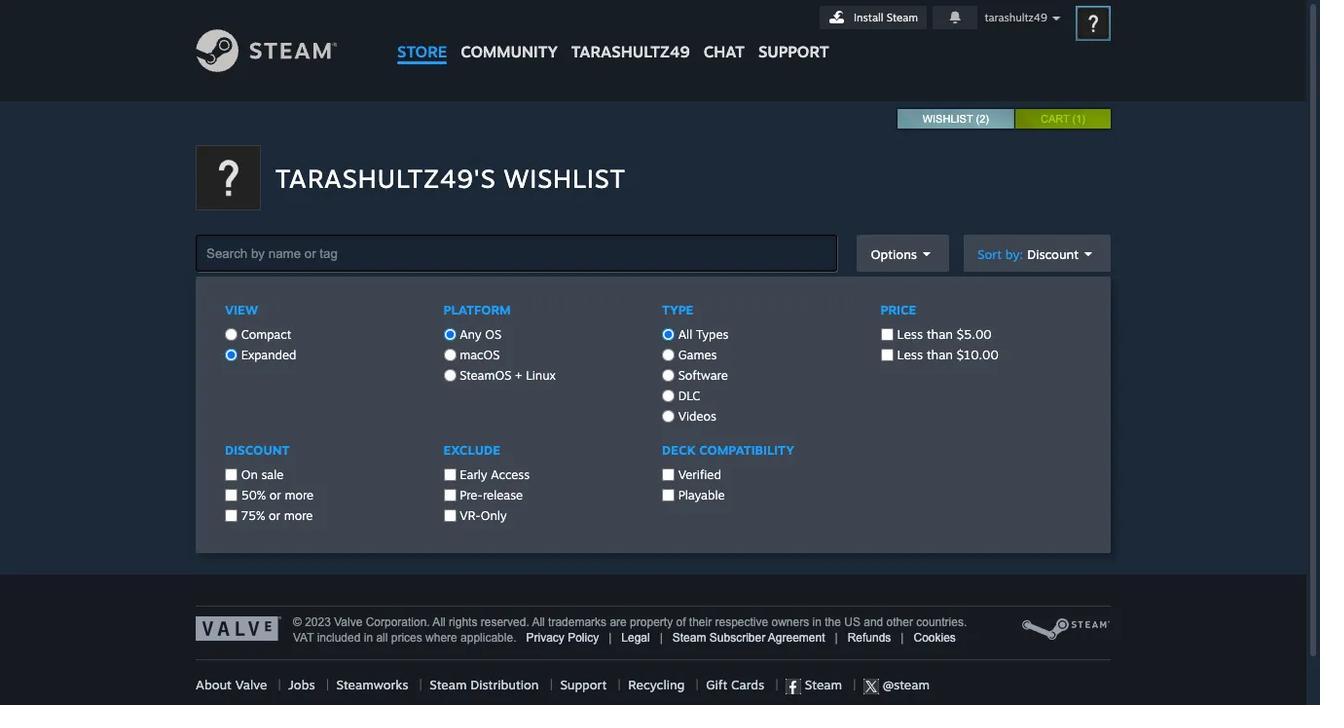 Task type: describe. For each thing, give the bounding box(es) containing it.
vr-only
[[456, 508, 507, 523]]

multiplayer
[[750, 433, 804, 447]]

are
[[610, 616, 627, 629]]

cards
[[732, 677, 765, 693]]

trademarks
[[548, 616, 607, 629]]

all
[[376, 631, 388, 645]]

respective
[[715, 616, 769, 629]]

access
[[491, 468, 530, 482]]

where
[[426, 631, 458, 645]]

deck
[[662, 442, 696, 458]]

us
[[845, 616, 861, 629]]

© 2023 valve corporation.  all rights reserved.  all trademarks are property of their respective owners in the us and other countries. vat included in all prices where applicable. privacy policy | legal | steam subscriber agreement | refunds | cookies
[[293, 616, 968, 645]]

owners
[[772, 616, 810, 629]]

pre-release
[[456, 488, 523, 503]]

reviews:
[[564, 356, 612, 369]]

compact
[[238, 327, 291, 342]]

included
[[317, 631, 361, 645]]

overall reviews:
[[514, 356, 612, 369]]

0 vertical spatial tarashultz49
[[985, 11, 1048, 24]]

©
[[293, 616, 302, 629]]

or for 75%
[[269, 508, 281, 523]]

wishlist                 ( 2 )
[[923, 113, 990, 125]]

the
[[825, 616, 841, 629]]

wishlist
[[504, 163, 626, 194]]

) for 1
[[1083, 113, 1086, 125]]

support link
[[752, 0, 836, 66]]

cookies link
[[914, 631, 956, 645]]

about valve | jobs | steamworks | steam distribution | support | recycling | gift cards |
[[196, 677, 786, 693]]

steamworks link
[[337, 677, 408, 693]]

1 vertical spatial tarashultz49
[[572, 42, 690, 61]]

0 vertical spatial in
[[813, 616, 822, 629]]

property
[[630, 616, 673, 629]]

less for less than $10.00
[[898, 347, 923, 362]]

sale
[[261, 468, 284, 482]]

steam subscriber agreement link
[[673, 631, 826, 645]]

playable
[[675, 488, 725, 503]]

install steam link
[[820, 6, 927, 29]]

types
[[696, 327, 729, 342]]

0 horizontal spatial all
[[433, 616, 446, 629]]

release
[[514, 371, 558, 385]]

2
[[980, 113, 986, 125]]

vat
[[293, 631, 314, 645]]

-75%
[[868, 357, 931, 389]]

0 horizontal spatial in
[[364, 631, 373, 645]]

$9.99
[[945, 370, 978, 386]]

gears
[[514, 312, 572, 338]]

early
[[460, 468, 488, 482]]

+
[[515, 368, 523, 383]]

gears 5
[[514, 312, 592, 338]]

| left jobs link
[[278, 677, 281, 693]]

| down 'property'
[[660, 631, 663, 645]]

$39.99 $9.99
[[943, 357, 978, 386]]

0 vertical spatial discount
[[1028, 246, 1079, 262]]

about valve link
[[196, 677, 267, 693]]

cart
[[1041, 113, 1070, 125]]

50%
[[241, 488, 266, 503]]

rights
[[449, 616, 478, 629]]

mostly positive release date:
[[514, 356, 740, 385]]

pre-
[[460, 488, 483, 503]]

mostly
[[651, 356, 692, 369]]

| left support link
[[550, 677, 553, 693]]

2019
[[685, 371, 710, 385]]

any os
[[456, 327, 502, 342]]

9,
[[672, 371, 681, 385]]

third-
[[631, 433, 661, 447]]

cart         ( 1 )
[[1041, 113, 1086, 125]]

( for 2
[[976, 113, 980, 125]]

release
[[483, 488, 523, 503]]

gears 5 link
[[514, 310, 1096, 340]]

jobs
[[288, 677, 315, 693]]

5
[[578, 312, 592, 338]]

| right jobs link
[[326, 677, 329, 693]]

less than $10.00
[[898, 347, 999, 362]]

1 vertical spatial 75%
[[241, 508, 265, 523]]

countries.
[[917, 616, 968, 629]]

and
[[864, 616, 884, 629]]

dlc
[[675, 389, 701, 403]]

price
[[881, 302, 917, 318]]

any
[[460, 327, 482, 342]]

refunds link
[[848, 631, 892, 645]]

exclude
[[444, 442, 501, 458]]

than for $10.00
[[927, 347, 954, 362]]

install steam
[[854, 11, 919, 24]]

linux
[[526, 368, 556, 383]]

legal link
[[622, 631, 650, 645]]

about
[[196, 677, 232, 693]]

recycling
[[628, 677, 685, 693]]

tarashultz49 link
[[565, 0, 697, 71]]

agreement
[[768, 631, 826, 645]]



Task type: locate. For each thing, give the bounding box(es) containing it.
less down the price
[[898, 326, 923, 342]]

2 ( from the left
[[1073, 113, 1077, 125]]

less than $5.00
[[898, 326, 992, 342]]

75% or more
[[238, 508, 313, 523]]

$39.99
[[943, 357, 978, 371]]

reserved.
[[481, 616, 530, 629]]

more for 50% or more
[[285, 488, 314, 503]]

gift
[[706, 677, 728, 693]]

in
[[813, 616, 822, 629], [364, 631, 373, 645]]

deck compatibility
[[662, 442, 795, 458]]

or for 50%
[[270, 488, 281, 503]]

support
[[759, 42, 830, 61]]

) right wishlist
[[986, 113, 990, 125]]

shooter
[[697, 433, 735, 447]]

2 valve software image from the left
[[1022, 617, 1111, 642]]

tarashultz49's wishlist
[[276, 163, 626, 194]]

or down 50% or more at the bottom left
[[269, 508, 281, 523]]

in left all
[[364, 631, 373, 645]]

more down 50% or more at the bottom left
[[284, 508, 313, 523]]

-
[[868, 357, 879, 389]]

| right support
[[618, 677, 621, 693]]

sort by: discount
[[978, 246, 1079, 262]]

valve
[[334, 616, 363, 629], [235, 677, 267, 693]]

1 ) from the left
[[986, 113, 990, 125]]

1 horizontal spatial )
[[1083, 113, 1086, 125]]

None radio
[[225, 328, 238, 341], [662, 328, 675, 341], [444, 369, 456, 382], [662, 369, 675, 382], [662, 390, 675, 402], [662, 410, 675, 423], [225, 328, 238, 341], [662, 328, 675, 341], [444, 369, 456, 382], [662, 369, 675, 382], [662, 390, 675, 402], [662, 410, 675, 423]]

steam down of
[[673, 631, 707, 645]]

2 horizontal spatial all
[[679, 327, 693, 342]]

steamworks
[[337, 677, 408, 693]]

steamos + linux
[[456, 368, 556, 383]]

all
[[679, 327, 693, 342], [433, 616, 446, 629], [532, 616, 545, 629]]

( right 'cart'
[[1073, 113, 1077, 125]]

1 vertical spatial discount
[[225, 442, 290, 458]]

0 horizontal spatial discount
[[225, 442, 290, 458]]

discount up on sale
[[225, 442, 290, 458]]

less
[[898, 326, 923, 342], [898, 347, 923, 362]]

| right steamworks "link"
[[419, 677, 422, 693]]

their
[[689, 616, 712, 629]]

1 vertical spatial or
[[269, 508, 281, 523]]

chat
[[704, 42, 745, 61]]

privacy policy link
[[526, 631, 599, 645]]

1 horizontal spatial in
[[813, 616, 822, 629]]

1 horizontal spatial valve software image
[[1022, 617, 1111, 642]]

valve right about
[[235, 677, 267, 693]]

recycling link
[[628, 677, 685, 693]]

$10.00
[[957, 347, 999, 362]]

all up privacy
[[532, 616, 545, 629]]

0 vertical spatial less
[[898, 326, 923, 342]]

1 vertical spatial valve
[[235, 677, 267, 693]]

1 horizontal spatial all
[[532, 616, 545, 629]]

75% down 50%
[[241, 508, 265, 523]]

1 vertical spatial than
[[927, 347, 954, 362]]

2 ) from the left
[[1083, 113, 1086, 125]]

| down the the
[[835, 631, 838, 645]]

50% or more
[[238, 488, 314, 503]]

0 horizontal spatial valve
[[235, 677, 267, 693]]

support link
[[560, 677, 607, 693]]

community
[[461, 42, 558, 61]]

1
[[1077, 113, 1083, 125]]

75% left the $39.99 $9.99
[[879, 357, 931, 389]]

valve inside the © 2023 valve corporation.  all rights reserved.  all trademarks are property of their respective owners in the us and other countries. vat included in all prices where applicable. privacy policy | legal | steam subscriber agreement | refunds | cookies
[[334, 616, 363, 629]]

steam inside the © 2023 valve corporation.  all rights reserved.  all trademarks are property of their respective owners in the us and other countries. vat included in all prices where applicable. privacy policy | legal | steam subscriber agreement | refunds | cookies
[[673, 631, 707, 645]]

type
[[662, 302, 694, 318]]

than for $5.00
[[927, 326, 954, 342]]

0 horizontal spatial )
[[986, 113, 990, 125]]

Search by name or tag text field
[[196, 235, 838, 272]]

1 vertical spatial less
[[898, 347, 923, 362]]

1 ( from the left
[[976, 113, 980, 125]]

person
[[661, 433, 694, 447]]

applicable.
[[461, 631, 517, 645]]

1 less from the top
[[898, 326, 923, 342]]

wishlist
[[923, 113, 974, 125]]

all up where
[[433, 616, 446, 629]]

0 vertical spatial or
[[270, 488, 281, 503]]

valve software image
[[196, 617, 282, 641], [1022, 617, 1111, 642]]

1 horizontal spatial 75%
[[879, 357, 931, 389]]

vr-
[[460, 508, 481, 523]]

1 horizontal spatial valve
[[334, 616, 363, 629]]

os
[[485, 327, 502, 342]]

less down less than $5.00
[[898, 347, 923, 362]]

steam right install
[[887, 11, 919, 24]]

0 horizontal spatial (
[[976, 113, 980, 125]]

valve up included
[[334, 616, 363, 629]]

steam link
[[786, 677, 843, 695]]

0 horizontal spatial tarashultz49
[[572, 42, 690, 61]]

1 valve software image from the left
[[196, 617, 282, 641]]

prices
[[391, 631, 422, 645]]

less for less than $5.00
[[898, 326, 923, 342]]

None checkbox
[[881, 328, 894, 341], [881, 349, 894, 361], [444, 469, 456, 481], [662, 469, 675, 481], [444, 489, 456, 502], [662, 489, 675, 502], [225, 509, 238, 522], [881, 328, 894, 341], [881, 349, 894, 361], [444, 469, 456, 481], [662, 469, 675, 481], [444, 489, 456, 502], [662, 489, 675, 502], [225, 509, 238, 522]]

) right 'cart'
[[1083, 113, 1086, 125]]

0 horizontal spatial 75%
[[241, 508, 265, 523]]

more
[[285, 488, 314, 503], [284, 508, 313, 523]]

0 vertical spatial valve
[[334, 616, 363, 629]]

discount right by:
[[1028, 246, 1079, 262]]

1 horizontal spatial discount
[[1028, 246, 1079, 262]]

distribution
[[471, 677, 539, 693]]

0 horizontal spatial valve software image
[[196, 617, 282, 641]]

0 vertical spatial more
[[285, 488, 314, 503]]

software
[[675, 368, 728, 383]]

compatibility
[[700, 442, 795, 458]]

overall
[[514, 356, 560, 369]]

more for 75% or more
[[284, 508, 313, 523]]

than
[[927, 326, 954, 342], [927, 347, 954, 362]]

date:
[[561, 371, 590, 385]]

| left the gift
[[696, 677, 699, 693]]

|
[[609, 631, 612, 645], [660, 631, 663, 645], [835, 631, 838, 645], [901, 631, 904, 645], [278, 677, 281, 693], [326, 677, 329, 693], [419, 677, 422, 693], [550, 677, 553, 693], [618, 677, 621, 693], [696, 677, 699, 693], [776, 677, 779, 693], [843, 677, 864, 693]]

| down refunds
[[843, 677, 864, 693]]

| down are
[[609, 631, 612, 645]]

| down other
[[901, 631, 904, 645]]

( right wishlist
[[976, 113, 980, 125]]

install
[[854, 11, 884, 24]]

community link
[[454, 0, 565, 71]]

None radio
[[444, 328, 456, 341], [225, 349, 238, 361], [444, 349, 456, 361], [662, 349, 675, 361], [444, 328, 456, 341], [225, 349, 238, 361], [444, 349, 456, 361], [662, 349, 675, 361]]

steam down agreement
[[802, 677, 843, 693]]

| right cards in the bottom of the page
[[776, 677, 779, 693]]

on
[[241, 468, 258, 482]]

2 than from the top
[[927, 347, 954, 362]]

(
[[976, 113, 980, 125], [1073, 113, 1077, 125]]

of
[[676, 616, 686, 629]]

more up 75% or more
[[285, 488, 314, 503]]

than up 'less than $10.00' at the right
[[927, 326, 954, 342]]

( for 1
[[1073, 113, 1077, 125]]

None checkbox
[[225, 469, 238, 481], [225, 489, 238, 502], [444, 509, 456, 522], [225, 469, 238, 481], [225, 489, 238, 502], [444, 509, 456, 522]]

than down less than $5.00
[[927, 347, 954, 362]]

corporation.
[[366, 616, 430, 629]]

on sale
[[238, 468, 284, 482]]

all up games
[[679, 327, 693, 342]]

1 than from the top
[[927, 326, 954, 342]]

steam
[[887, 11, 919, 24], [673, 631, 707, 645], [430, 677, 467, 693], [802, 677, 843, 693]]

) for 2
[[986, 113, 990, 125]]

$5.00
[[957, 326, 992, 342]]

by:
[[1006, 246, 1024, 262]]

steam down where
[[430, 677, 467, 693]]

sep
[[651, 371, 669, 385]]

1 vertical spatial more
[[284, 508, 313, 523]]

0 vertical spatial than
[[927, 326, 954, 342]]

@steam
[[879, 677, 930, 693]]

third-person shooter
[[631, 433, 735, 447]]

options
[[871, 246, 918, 262]]

2 less from the top
[[898, 347, 923, 362]]

or up 75% or more
[[270, 488, 281, 503]]

1 horizontal spatial (
[[1073, 113, 1077, 125]]

legal
[[622, 631, 650, 645]]

1 horizontal spatial tarashultz49
[[985, 11, 1048, 24]]

0 vertical spatial 75%
[[879, 357, 931, 389]]

early access
[[456, 468, 530, 482]]

view
[[225, 302, 258, 318]]

expanded
[[238, 348, 297, 362]]

games
[[675, 348, 717, 362]]

in left the the
[[813, 616, 822, 629]]

all types
[[675, 327, 729, 342]]

gift cards link
[[706, 677, 765, 693]]

1 vertical spatial in
[[364, 631, 373, 645]]



Task type: vqa. For each thing, say whether or not it's contained in the screenshot.
helpful related to Recommended 5.5 hrs on record
no



